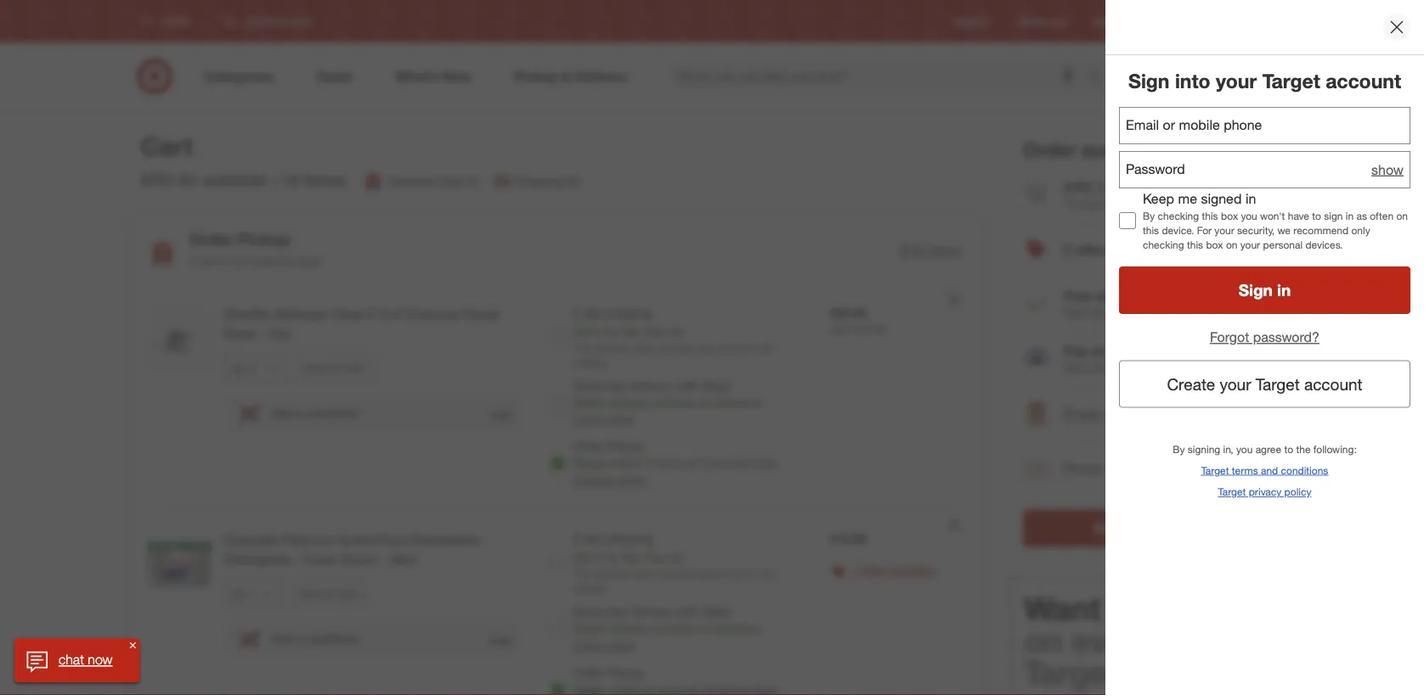 Task type: locate. For each thing, give the bounding box(es) containing it.
holiday.
[[573, 357, 607, 370], [573, 583, 607, 596]]

for
[[745, 342, 757, 355], [329, 361, 342, 374], [745, 569, 757, 581], [324, 588, 336, 600]]

1 vertical spatial items
[[199, 254, 229, 269]]

2oz
[[269, 326, 291, 342]]

1 vertical spatial with
[[1064, 361, 1088, 376]]

1 25 from the top
[[670, 325, 683, 340]]

0 vertical spatial with
[[1064, 306, 1088, 321]]

target inside target privacy policy link
[[1218, 486, 1246, 499]]

4
[[190, 254, 196, 269]]

in right "sign"
[[1346, 209, 1354, 222]]

east inside 'order pickup 4 items at charlotte east'
[[298, 254, 321, 269]]

substitute for 36ct
[[306, 632, 358, 647]]

same up ready
[[573, 378, 604, 393]]

1 vertical spatial time
[[723, 569, 742, 581]]

2 horizontal spatial -
[[380, 552, 386, 569]]

1 vertical spatial it
[[596, 551, 602, 566]]

sign into your target account dialog
[[1106, 0, 1424, 696]]

charlotte left (4)
[[387, 174, 436, 189]]

to right the want
[[1110, 589, 1141, 629]]

1 day from the top
[[607, 378, 628, 393]]

0 vertical spatial later
[[344, 361, 364, 374]]

terms
[[1232, 465, 1258, 477]]

0 vertical spatial 2-
[[573, 306, 584, 321]]

1 vertical spatial sat,
[[621, 551, 642, 566]]

by for glowrx skincare clear it out charcoal facial mask - 2oz
[[605, 325, 618, 340]]

none radio inside cart item ready to fulfill group
[[549, 556, 566, 573]]

1 vertical spatial charlotte
[[245, 254, 294, 269]]

sign inside "button"
[[1094, 521, 1123, 537]]

in left check
[[1126, 521, 1138, 537]]

1 learn more button from the top
[[573, 412, 634, 428]]

delivery
[[595, 342, 630, 355], [610, 395, 651, 410], [595, 569, 630, 581], [610, 621, 651, 636]]

1 horizontal spatial sign
[[1128, 69, 1170, 93]]

1 vertical spatial select
[[573, 621, 607, 636]]

2 checkout from the top
[[712, 621, 762, 636]]

shipt for glowrx skincare clear it out charcoal facial mask - 2oz
[[702, 378, 730, 393]]

actionpacs
[[338, 533, 407, 549]]

1 vertical spatial cart item ready to fulfill group
[[132, 511, 982, 696]]

window for glowrx skincare clear it out charcoal facial mask - 2oz
[[655, 395, 696, 410]]

2 substitute from the top
[[306, 632, 358, 647]]

36ct
[[390, 552, 416, 569]]

1 checkout from the top
[[712, 395, 762, 410]]

None password field
[[1119, 151, 1411, 188]]

same up order pickup
[[573, 604, 604, 619]]

this
[[1202, 209, 1218, 222], [1143, 224, 1159, 237], [1187, 239, 1203, 251]]

we
[[1278, 224, 1291, 237]]

sign for sign in to check out
[[1094, 521, 1123, 537]]

1 vertical spatial pickup
[[607, 440, 643, 454]]

you up 'security,'
[[1241, 209, 1258, 222]]

available for 2 offers available
[[1116, 242, 1173, 258]]

0 vertical spatial this
[[573, 342, 592, 355]]

1 holiday. from the top
[[573, 357, 607, 370]]

0 vertical spatial available
[[1116, 242, 1173, 258]]

in right signed
[[1246, 190, 1256, 207]]

1 offer available button
[[851, 563, 935, 580]]

delivery up hours
[[631, 378, 674, 393]]

1 includes from the top
[[656, 342, 694, 355]]

2 vertical spatial on
[[1024, 621, 1063, 661]]

substitute
[[306, 406, 358, 421], [306, 632, 358, 647]]

with down free
[[1064, 306, 1088, 321]]

2 learn from the top
[[573, 638, 603, 653]]

cart
[[141, 131, 193, 161]]

0 vertical spatial same day delivery with shipt select delivery window at checkout learn more
[[573, 378, 762, 427]]

1 vertical spatial with
[[677, 604, 699, 619]]

forgot password?
[[1210, 329, 1320, 346]]

1 vertical spatial the
[[1296, 443, 1311, 456]]

0 vertical spatial learn more button
[[573, 412, 634, 428]]

1 nov from the top
[[646, 325, 667, 340]]

0 horizontal spatial charlotte
[[245, 254, 294, 269]]

pickup
[[238, 230, 290, 249], [607, 440, 643, 454], [607, 666, 643, 681]]

substitute for 2oz
[[306, 406, 358, 421]]

1 2- from the top
[[573, 306, 584, 321]]

as
[[1357, 209, 1367, 222], [1091, 343, 1106, 360], [1136, 343, 1152, 360]]

have
[[1288, 209, 1310, 222]]

- left 36ct
[[380, 552, 386, 569]]

as right low
[[1136, 343, 1152, 360]]

2 left offers on the right of the page
[[1064, 242, 1072, 258]]

2- for glowrx skincare clear it out charcoal facial mask - 2oz
[[573, 306, 584, 321]]

1 learn from the top
[[573, 412, 603, 427]]

sign down promo code on the right of the page
[[1094, 521, 1123, 537]]

0 vertical spatial extra
[[697, 342, 720, 355]]

2 delivery from the top
[[631, 604, 674, 619]]

by for cascade platinum actionpacs dishwasher detergents - fresh scent - 36ct
[[605, 551, 618, 566]]

at inside 'order pickup 4 items at charlotte east'
[[232, 254, 242, 269]]

1 vertical spatial this
[[1143, 224, 1159, 237]]

your inside 'create your target account' button
[[1220, 375, 1251, 394]]

on right often
[[1397, 209, 1408, 222]]

1 horizontal spatial east
[[439, 174, 462, 189]]

1 horizontal spatial available
[[1116, 242, 1173, 258]]

1 horizontal spatial items
[[304, 170, 346, 190]]

2 extra from the top
[[697, 569, 720, 581]]

time
[[723, 342, 742, 355], [723, 569, 742, 581]]

1 add a substitute from the top
[[271, 406, 358, 421]]

available for 1 offer available
[[889, 564, 935, 578]]

0 vertical spatial holiday.
[[573, 357, 607, 370]]

to right agree
[[1284, 443, 1293, 456]]

window
[[655, 395, 696, 410], [655, 621, 696, 636]]

time for glowrx skincare clear it out charcoal facial mask - 2oz
[[723, 342, 742, 355]]

learn up ready
[[573, 412, 603, 427]]

2 offers available
[[1064, 242, 1173, 258]]

sign into your target account
[[1128, 69, 1401, 93]]

in,
[[1223, 443, 1234, 456]]

1 vertical spatial delivery
[[631, 604, 674, 619]]

checking down the device.
[[1143, 239, 1184, 251]]

order
[[1023, 138, 1076, 161], [190, 230, 233, 249], [573, 440, 604, 454], [573, 666, 604, 681]]

on
[[1397, 209, 1408, 222], [1226, 239, 1238, 251], [1024, 621, 1063, 661]]

pickup inside 'order pickup 4 items at charlotte east'
[[238, 230, 290, 249]]

0 vertical spatial day
[[584, 306, 604, 321]]

learn more button up order pickup
[[573, 638, 634, 655]]

save for later
[[304, 361, 364, 374], [299, 588, 359, 600]]

charlotte up glowrx
[[245, 254, 294, 269]]

same day delivery with shipt select delivery window at checkout learn more for glowrx skincare clear it out charcoal facial mask - 2oz
[[573, 378, 762, 427]]

save for later button for platinum
[[291, 580, 367, 608]]

0 vertical spatial it
[[596, 325, 602, 340]]

2-day shipping get it by sat, nov 25 this delivery date includes extra time for the holiday. for glowrx skincare clear it out charcoal facial mask - 2oz
[[573, 306, 775, 370]]

2 by from the top
[[605, 551, 618, 566]]

0 vertical spatial checkout
[[712, 395, 762, 410]]

2 includes from the top
[[656, 569, 694, 581]]

0 vertical spatial same
[[573, 378, 604, 393]]

with for glowrx skincare clear it out charcoal facial mask - 2oz
[[677, 378, 699, 393]]

0 vertical spatial with
[[677, 378, 699, 393]]

pickup for order pickup ready within 2 hours at charlotte east change store
[[607, 440, 643, 454]]

to left check
[[1142, 521, 1155, 537]]

same day delivery with shipt select delivery window at checkout learn more up order pickup
[[573, 604, 762, 653]]

glowrx
[[223, 306, 271, 323]]

date for cascade platinum actionpacs dishwasher detergents - fresh scent - 36ct
[[633, 569, 653, 581]]

1 same from the top
[[573, 378, 604, 393]]

0 vertical spatial save for later
[[304, 361, 364, 374]]

this up for
[[1202, 209, 1218, 222]]

checking up the device.
[[1158, 209, 1199, 222]]

2-day shipping get it by sat, nov 25 this delivery date includes extra time for the holiday. for cascade platinum actionpacs dishwasher detergents - fresh scent - 36ct
[[573, 532, 775, 596]]

box down for
[[1206, 239, 1223, 251]]

learn more button up ready
[[573, 412, 634, 428]]

2 same from the top
[[573, 604, 604, 619]]

2 horizontal spatial sign
[[1239, 281, 1273, 300]]

1 vertical spatial save for later
[[299, 588, 359, 600]]

to up recommend on the right of page
[[1312, 209, 1321, 222]]

None checkbox
[[1119, 212, 1136, 229]]

you right in,
[[1236, 443, 1253, 456]]

2 select from the top
[[573, 621, 607, 636]]

account inside button
[[1304, 375, 1363, 394]]

holiday. for glowrx skincare clear it out charcoal facial mask - 2oz
[[573, 357, 607, 370]]

sign up 'apply)'
[[1239, 281, 1273, 300]]

and
[[1261, 465, 1278, 477]]

show button
[[1372, 160, 1404, 179]]

0 vertical spatial by
[[1143, 209, 1155, 222]]

to inside sign in to check out "button"
[[1142, 521, 1155, 537]]

extra
[[697, 342, 720, 355], [697, 569, 720, 581]]

1 extra from the top
[[697, 342, 720, 355]]

by left signing
[[1173, 443, 1185, 456]]

sat, for glowrx skincare clear it out charcoal facial mask - 2oz
[[621, 325, 642, 340]]

in inside 'sign in' button
[[1277, 281, 1291, 300]]

this down for
[[1187, 239, 1203, 251]]

this left the device.
[[1143, 224, 1159, 237]]

1 with from the top
[[1064, 306, 1088, 321]]

2 2-day shipping get it by sat, nov 25 this delivery date includes extra time for the holiday. from the top
[[573, 532, 775, 596]]

$25.00
[[856, 323, 886, 336]]

1 horizontal spatial by
[[1173, 443, 1185, 456]]

2 learn more button from the top
[[573, 638, 634, 655]]

every
[[1072, 621, 1155, 661]]

the for glowrx skincare clear it out charcoal facial mask - 2oz
[[760, 342, 775, 355]]

extra for glowrx skincare clear it out charcoal facial mask - 2oz
[[697, 342, 720, 355]]

1 sat, from the top
[[621, 325, 642, 340]]

1 vertical spatial later
[[339, 588, 359, 600]]

order for order pickup 4 items at charlotte east
[[190, 230, 233, 249]]

0 vertical spatial time
[[723, 342, 742, 355]]

chat now dialog
[[14, 639, 140, 683]]

clear
[[331, 306, 363, 323]]

0 vertical spatial the
[[760, 342, 775, 355]]

save for later button down fresh
[[291, 580, 367, 608]]

none checkbox inside sign into your target account dialog
[[1119, 212, 1136, 229]]

2 add a substitute from the top
[[271, 632, 358, 647]]

in down personal
[[1277, 281, 1291, 300]]

available inside button
[[1116, 242, 1173, 258]]

1 time from the top
[[723, 342, 742, 355]]

1 substitute from the top
[[306, 406, 358, 421]]

save down fresh
[[299, 588, 321, 600]]

0 vertical spatial window
[[655, 395, 696, 410]]

your right create
[[1220, 375, 1251, 394]]

learn more button for glowrx skincare clear it out charcoal facial mask - 2oz
[[573, 412, 634, 428]]

0 horizontal spatial 2
[[645, 457, 651, 471]]

1 vertical spatial box
[[1206, 239, 1223, 251]]

day
[[607, 378, 628, 393], [607, 604, 628, 619]]

1 vertical spatial on
[[1226, 239, 1238, 251]]

2 vertical spatial east
[[754, 457, 777, 471]]

target
[[1263, 69, 1320, 93], [1256, 375, 1300, 394], [1201, 465, 1229, 477], [1218, 486, 1246, 499], [1024, 654, 1120, 693]]

more
[[606, 412, 634, 427], [606, 638, 634, 653]]

a for glowrx skincare clear it out charcoal facial mask - 2oz
[[296, 406, 302, 421]]

sat, for cascade platinum actionpacs dishwasher detergents - fresh scent - 36ct
[[621, 551, 642, 566]]

2 this from the top
[[573, 569, 592, 581]]

None text field
[[1119, 107, 1411, 144]]

1 vertical spatial account
[[1304, 375, 1363, 394]]

Store pickup radio
[[549, 456, 566, 473], [549, 682, 566, 696]]

1 vertical spatial includes
[[656, 569, 694, 581]]

2 with from the top
[[1064, 361, 1088, 376]]

security,
[[1237, 224, 1275, 237]]

offers
[[1075, 242, 1113, 258]]

save down skincare
[[304, 361, 327, 374]]

save for later button down glowrx skincare clear it out charcoal facial mask - 2oz
[[297, 354, 372, 381]]

as inside keep me signed in by checking this box you won't have to sign in as often on this device. for your security, we recommend only checking this box on your personal devices.
[[1357, 209, 1367, 222]]

pickup for order pickup
[[607, 666, 643, 681]]

agree
[[1256, 443, 1282, 456]]

charlotte inside order pickup ready within 2 hours at charlotte east change store
[[701, 457, 751, 471]]

0 vertical spatial shipt
[[702, 378, 730, 393]]

2 vertical spatial pickup
[[607, 666, 643, 681]]

box
[[1221, 209, 1238, 222], [1206, 239, 1223, 251]]

list
[[363, 171, 580, 192]]

cart item ready to fulfill group containing cascade platinum actionpacs dishwasher detergents - fresh scent - 36ct
[[132, 511, 982, 696]]

save for later for platinum
[[299, 588, 359, 600]]

order inside order pickup ready within 2 hours at charlotte east change store
[[573, 440, 604, 454]]

target inside target terms and conditions link
[[1201, 465, 1229, 477]]

25 for glowrx skincare clear it out charcoal facial mask - 2oz
[[670, 325, 683, 340]]

more up order pickup
[[606, 638, 634, 653]]

the for cascade platinum actionpacs dishwasher detergents - fresh scent - 36ct
[[760, 569, 775, 581]]

1 vertical spatial window
[[655, 621, 696, 636]]

1 vertical spatial available
[[889, 564, 935, 578]]

None radio
[[549, 329, 566, 346], [549, 396, 566, 413], [549, 622, 566, 639], [549, 329, 566, 346], [549, 396, 566, 413], [549, 622, 566, 639]]

0 vertical spatial 2-day shipping get it by sat, nov 25 this delivery date includes extra time for the holiday.
[[573, 306, 775, 370]]

forgot password? link
[[1210, 329, 1320, 346]]

0 vertical spatial nov
[[646, 325, 667, 340]]

0 horizontal spatial as
[[1091, 343, 1106, 360]]

0 vertical spatial 25
[[670, 325, 683, 340]]

2 horizontal spatial charlotte
[[701, 457, 751, 471]]

available right offer
[[889, 564, 935, 578]]

1 vertical spatial 25
[[670, 551, 683, 566]]

- down platinum
[[295, 552, 300, 569]]

2 window from the top
[[655, 621, 696, 636]]

0 vertical spatial date
[[633, 342, 653, 355]]

1 with from the top
[[677, 378, 699, 393]]

order inside 'order pickup 4 items at charlotte east'
[[190, 230, 233, 249]]

get for cascade platinum actionpacs dishwasher detergents - fresh scent - 36ct
[[573, 551, 592, 566]]

affirm image
[[1023, 346, 1050, 374]]

learn up order pickup
[[573, 638, 603, 653]]

east inside order pickup ready within 2 hours at charlotte east change store
[[754, 457, 777, 471]]

as up affirm
[[1091, 343, 1106, 360]]

target inside 'create your target account' button
[[1256, 375, 1300, 394]]

1 shipt from the top
[[702, 378, 730, 393]]

0 horizontal spatial east
[[298, 254, 321, 269]]

charlotte inside 'order pickup 4 items at charlotte east'
[[245, 254, 294, 269]]

2 cart item ready to fulfill group from the top
[[132, 511, 982, 696]]

on down 'security,'
[[1226, 239, 1238, 251]]

device.
[[1162, 224, 1194, 237]]

1 vertical spatial same
[[573, 604, 604, 619]]

cart item ready to fulfill group
[[132, 285, 982, 510], [132, 511, 982, 696]]

target inside want to on every target run?
[[1024, 654, 1120, 693]]

includes for glowrx skincare clear it out charcoal facial mask - 2oz
[[656, 342, 694, 355]]

2 horizontal spatial as
[[1357, 209, 1367, 222]]

me
[[1178, 190, 1197, 207]]

2 day from the top
[[607, 604, 628, 619]]

charlotte right hours
[[701, 457, 751, 471]]

it for glowrx skincare clear it out charcoal facial mask - 2oz
[[596, 325, 602, 340]]

your
[[1216, 69, 1257, 93], [1215, 224, 1234, 237], [1241, 239, 1260, 251], [1220, 375, 1251, 394]]

shipping for glowrx skincare clear it out charcoal facial mask - 2oz
[[607, 306, 652, 321]]

save for later down glowrx skincare clear it out charcoal facial mask - 2oz
[[304, 361, 364, 374]]

1 vertical spatial holiday.
[[573, 583, 607, 596]]

2 horizontal spatial east
[[754, 457, 777, 471]]

1 more from the top
[[606, 412, 634, 427]]

select up ready
[[573, 395, 607, 410]]

save for later down fresh
[[299, 588, 359, 600]]

available inside button
[[889, 564, 935, 578]]

1 vertical spatial by
[[1173, 443, 1185, 456]]

1 vertical spatial 2
[[645, 457, 651, 471]]

2 more from the top
[[606, 638, 634, 653]]

What can we help you find? suggestions appear below search field
[[669, 58, 1092, 95]]

with
[[677, 378, 699, 393], [677, 604, 699, 619]]

1 cart item ready to fulfill group from the top
[[132, 285, 982, 510]]

devices.
[[1306, 239, 1343, 251]]

0 vertical spatial box
[[1221, 209, 1238, 222]]

0 vertical spatial add button
[[488, 406, 512, 422]]

platinum
[[281, 533, 334, 549]]

- inside glowrx skincare clear it out charcoal facial mask - 2oz
[[260, 326, 265, 342]]

2 sat, from the top
[[621, 551, 642, 566]]

- left 2oz
[[260, 326, 265, 342]]

1 date from the top
[[633, 342, 653, 355]]

same
[[573, 378, 604, 393], [573, 604, 604, 619]]

1 horizontal spatial 2
[[1064, 242, 1072, 258]]

2 nov from the top
[[646, 551, 667, 566]]

2 holiday. from the top
[[573, 583, 607, 596]]

select up order pickup
[[573, 621, 607, 636]]

0 vertical spatial day
[[607, 378, 628, 393]]

you
[[1241, 209, 1258, 222], [1236, 443, 1253, 456]]

2 25 from the top
[[670, 551, 683, 566]]

day up within on the left
[[607, 378, 628, 393]]

2 inside button
[[1064, 242, 1072, 258]]

promo
[[1064, 461, 1104, 478]]

1 select from the top
[[573, 395, 607, 410]]

day up order pickup
[[607, 604, 628, 619]]

2- for cascade platinum actionpacs dishwasher detergents - fresh scent - 36ct
[[573, 532, 584, 547]]

1 vertical spatial you
[[1236, 443, 1253, 456]]

✕ button
[[126, 639, 140, 653]]

0 horizontal spatial by
[[1143, 209, 1155, 222]]

day for glowrx skincare clear it out charcoal facial mask - 2oz
[[584, 306, 604, 321]]

list containing charlotte east (4)
[[363, 171, 580, 192]]

sign
[[1128, 69, 1170, 93], [1239, 281, 1273, 300], [1094, 521, 1123, 537]]

later down scent
[[339, 588, 359, 600]]

later down glowrx skincare clear it out charcoal facial mask - 2oz
[[344, 361, 364, 374]]

0 vertical spatial substitute
[[306, 406, 358, 421]]

on left every on the bottom right of page
[[1024, 621, 1063, 661]]

store pickup radio for cascade platinum actionpacs dishwasher detergents - fresh scent - 36ct
[[549, 682, 566, 696]]

0 vertical spatial select
[[573, 395, 607, 410]]

ad
[[1053, 15, 1066, 28]]

1 by from the top
[[605, 325, 618, 340]]

1 this from the top
[[573, 342, 592, 355]]

at inside order pickup ready within 2 hours at charlotte east change store
[[688, 457, 698, 471]]

keep
[[1143, 190, 1174, 207]]

- for skincare
[[260, 326, 265, 342]]

as up only
[[1357, 209, 1367, 222]]

2 same day delivery with shipt select delivery window at checkout learn more from the top
[[573, 604, 762, 653]]

-
[[260, 326, 265, 342], [295, 552, 300, 569], [380, 552, 386, 569]]

1 horizontal spatial on
[[1226, 239, 1238, 251]]

glowrx skincare clear it out charcoal facial mask - 2oz
[[223, 306, 498, 342]]

want to on every target run?
[[1024, 589, 1198, 693]]

2 it from the top
[[596, 551, 602, 566]]

sign in to check out
[[1094, 521, 1223, 537]]

1 vertical spatial substitute
[[306, 632, 358, 647]]

order for order pickup
[[573, 666, 604, 681]]

1 window from the top
[[655, 395, 696, 410]]

more for glowrx skincare clear it out charcoal facial mask - 2oz
[[606, 412, 634, 427]]

delivery for cascade platinum actionpacs dishwasher detergents - fresh scent - 36ct
[[631, 604, 674, 619]]

more up within on the left
[[606, 412, 634, 427]]

same day delivery with shipt select delivery window at checkout learn more up hours
[[573, 378, 762, 427]]

shipping for cascade platinum actionpacs dishwasher detergents - fresh scent - 36ct
[[607, 532, 652, 547]]

items right 14
[[304, 170, 346, 190]]

1 get from the top
[[573, 325, 592, 340]]

0 vertical spatial store pickup radio
[[549, 456, 566, 473]]

0 vertical spatial account
[[1326, 69, 1401, 93]]

it
[[367, 306, 375, 323]]

0 vertical spatial learn
[[573, 412, 603, 427]]

1 vertical spatial shipping
[[607, 306, 652, 321]]

sign inside button
[[1239, 281, 1273, 300]]

add a substitute for scent
[[271, 632, 358, 647]]

2 horizontal spatial on
[[1397, 209, 1408, 222]]

None radio
[[549, 556, 566, 573]]

same for cascade platinum actionpacs dishwasher detergents - fresh scent - 36ct
[[573, 604, 604, 619]]

order for order summary
[[1023, 138, 1076, 161]]

out
[[379, 306, 401, 323]]

box down signed
[[1221, 209, 1238, 222]]

2 with from the top
[[677, 604, 699, 619]]

1 vertical spatial get
[[573, 551, 592, 566]]

1 day from the top
[[584, 306, 604, 321]]

checkout for glowrx skincare clear it out charcoal facial mask - 2oz
[[712, 395, 762, 410]]

2 left hours
[[645, 457, 651, 471]]

1 it from the top
[[596, 325, 602, 340]]

2-
[[573, 306, 584, 321], [573, 532, 584, 547]]

recommend
[[1294, 224, 1349, 237]]

1 vertical spatial 2-
[[573, 532, 584, 547]]

save
[[304, 361, 327, 374], [299, 588, 321, 600]]

facial
[[463, 306, 498, 323]]

2 day from the top
[[584, 532, 604, 547]]

2 time from the top
[[723, 569, 742, 581]]

2 get from the top
[[573, 551, 592, 566]]

0 vertical spatial save
[[304, 361, 327, 374]]

1 same day delivery with shipt select delivery window at checkout learn more from the top
[[573, 378, 762, 427]]

items inside 'order pickup 4 items at charlotte east'
[[199, 254, 229, 269]]

shipping
[[1096, 288, 1151, 304], [607, 306, 652, 321], [607, 532, 652, 547]]

by down keep
[[1143, 209, 1155, 222]]

2 vertical spatial this
[[1187, 239, 1203, 251]]

signing
[[1188, 443, 1221, 456]]

available down the device.
[[1116, 242, 1173, 258]]

available
[[1116, 242, 1173, 258], [889, 564, 935, 578]]

1 2-day shipping get it by sat, nov 25 this delivery date includes extra time for the holiday. from the top
[[573, 306, 775, 370]]

2 store pickup radio from the top
[[549, 682, 566, 696]]

1 delivery from the top
[[631, 378, 674, 393]]

items right 4
[[199, 254, 229, 269]]

0 horizontal spatial items
[[199, 254, 229, 269]]

sign left into
[[1128, 69, 1170, 93]]

1 vertical spatial extra
[[697, 569, 720, 581]]

1 store pickup radio from the top
[[549, 456, 566, 473]]

0 vertical spatial add a substitute
[[271, 406, 358, 421]]

sign in to check out button
[[1023, 511, 1293, 548]]

2 vertical spatial add button
[[488, 632, 512, 648]]

create your target account button
[[1119, 361, 1411, 408]]

to inside keep me signed in by checking this box you won't have to sign in as often on this device. for your security, we recommend only checking this box on your personal devices.
[[1312, 209, 1321, 222]]

2 2- from the top
[[573, 532, 584, 547]]

with down pay
[[1064, 361, 1088, 376]]

delivery up order pickup
[[631, 604, 674, 619]]

add a substitute for mask
[[271, 406, 358, 421]]

2 shipt from the top
[[702, 604, 730, 619]]

add
[[271, 406, 293, 421], [489, 407, 511, 421], [1268, 461, 1293, 478], [271, 632, 293, 647], [489, 633, 511, 648]]

2 vertical spatial the
[[760, 569, 775, 581]]

1 vertical spatial east
[[298, 254, 321, 269]]

add button
[[488, 406, 512, 422], [1267, 459, 1293, 480], [488, 632, 512, 648]]

shipt for cascade platinum actionpacs dishwasher detergents - fresh scent - 36ct
[[702, 604, 730, 619]]

store pickup radio for glowrx skincare clear it out charcoal facial mask - 2oz
[[549, 456, 566, 473]]

- for platinum
[[380, 552, 386, 569]]

2 date from the top
[[633, 569, 653, 581]]

date
[[633, 342, 653, 355], [633, 569, 653, 581]]

1 vertical spatial day
[[584, 532, 604, 547]]

pickup inside order pickup ready within 2 hours at charlotte east change store
[[607, 440, 643, 454]]

0 horizontal spatial on
[[1024, 621, 1063, 661]]

2 vertical spatial charlotte
[[701, 457, 751, 471]]

email
[[1064, 406, 1097, 423]]

shipping inside free shipping with $35 orders* (exclusions apply)
[[1096, 288, 1151, 304]]

1 vertical spatial checkout
[[712, 621, 762, 636]]



Task type: vqa. For each thing, say whether or not it's contained in the screenshot.
Deals link
no



Task type: describe. For each thing, give the bounding box(es) containing it.
the inside sign into your target account dialog
[[1296, 443, 1311, 456]]

cascade platinum actionpacs dishwasher detergents - fresh scent - 36ct
[[223, 533, 481, 569]]

a for cascade platinum actionpacs dishwasher detergents - fresh scent - 36ct
[[296, 632, 302, 647]]

1 horizontal spatial -
[[295, 552, 300, 569]]

search
[[1080, 70, 1121, 86]]

create
[[1167, 375, 1215, 394]]

(9)
[[567, 174, 580, 189]]

save for later button for skincare
[[297, 354, 372, 381]]

order for order pickup ready within 2 hours at charlotte east change store
[[573, 440, 604, 454]]

signed
[[1201, 190, 1242, 207]]

2 offers available button
[[1023, 223, 1293, 278]]

1
[[851, 564, 858, 578]]

$751.61 subtotal
[[141, 170, 266, 190]]

charlotte east (4)
[[387, 174, 479, 189]]

nov for glowrx skincare clear it out charcoal facial mask - 2oz
[[646, 325, 667, 340]]

pay as low as $74/mo. with affirm
[[1064, 343, 1206, 376]]

registry link
[[953, 14, 990, 29]]

nov for cascade platinum actionpacs dishwasher detergents - fresh scent - 36ct
[[646, 551, 667, 566]]

learn more button for cascade platinum actionpacs dishwasher detergents - fresh scent - 36ct
[[573, 638, 634, 655]]

sign for sign in
[[1239, 281, 1273, 300]]

✕
[[130, 640, 136, 651]]

delivery for glowrx skincare clear it out charcoal facial mask - 2oz
[[631, 378, 674, 393]]

select for glowrx skincare clear it out charcoal facial mask - 2oz
[[573, 395, 607, 410]]

now
[[88, 652, 112, 669]]

mask
[[223, 326, 256, 342]]

code
[[1108, 461, 1139, 478]]

order pickup 4 items at charlotte east
[[190, 230, 321, 269]]

only
[[1352, 224, 1370, 237]]

often
[[1370, 209, 1394, 222]]

get for glowrx skincare clear it out charcoal facial mask - 2oz
[[573, 325, 592, 340]]

redcard link
[[1093, 14, 1134, 29]]

1 horizontal spatial charlotte
[[387, 174, 436, 189]]

day for cascade platinum actionpacs dishwasher detergents - fresh scent - 36ct
[[584, 532, 604, 547]]

your right into
[[1216, 69, 1257, 93]]

weekly
[[1018, 15, 1050, 28]]

add button for glowrx skincare clear it out charcoal facial mask - 2oz
[[488, 406, 512, 422]]

holiday. for cascade platinum actionpacs dishwasher detergents - fresh scent - 36ct
[[573, 583, 607, 596]]

chat now button
[[14, 639, 140, 683]]

free shipping with $35 orders* (exclusions apply)
[[1064, 288, 1250, 321]]

includes for cascade platinum actionpacs dishwasher detergents - fresh scent - 36ct
[[656, 569, 694, 581]]

none text field inside sign into your target account dialog
[[1119, 107, 1411, 144]]

save for skincare
[[304, 361, 327, 374]]

show
[[1372, 161, 1404, 178]]

offer
[[861, 564, 885, 578]]

learn for glowrx skincare clear it out charcoal facial mask - 2oz
[[573, 412, 603, 427]]

date for glowrx skincare clear it out charcoal facial mask - 2oz
[[633, 342, 653, 355]]

2 inside order pickup ready within 2 hours at charlotte east change store
[[645, 457, 651, 471]]

0 vertical spatial this
[[1202, 209, 1218, 222]]

day for cascade platinum actionpacs dishwasher detergents - fresh scent - 36ct
[[607, 604, 628, 619]]

shipping
[[516, 174, 563, 189]]

charcoal
[[405, 306, 459, 323]]

low
[[1110, 343, 1133, 360]]

1 vertical spatial add button
[[1267, 459, 1293, 480]]

change store button
[[573, 473, 645, 490]]

registry
[[953, 15, 990, 28]]

to inside want to on every target run?
[[1110, 589, 1141, 629]]

gift
[[1112, 406, 1132, 423]]

1 vertical spatial checking
[[1143, 239, 1184, 251]]

in inside sign in to check out "button"
[[1126, 521, 1138, 537]]

(exclusions
[[1155, 306, 1214, 321]]

checkout for cascade platinum actionpacs dishwasher detergents - fresh scent - 36ct
[[712, 621, 762, 636]]

search button
[[1080, 58, 1121, 99]]

save for platinum
[[299, 588, 321, 600]]

email a gift message
[[1064, 406, 1191, 423]]

personal
[[1263, 239, 1303, 251]]

sign for sign into your target account
[[1128, 69, 1170, 93]]

sign in
[[1239, 281, 1291, 300]]

day for glowrx skincare clear it out charcoal facial mask - 2oz
[[607, 378, 628, 393]]

east inside list
[[439, 174, 462, 189]]

none password field inside sign into your target account dialog
[[1119, 151, 1411, 188]]

$12.99
[[831, 532, 866, 547]]

policy
[[1285, 486, 1312, 499]]

summary
[[1082, 138, 1169, 161]]

keep me signed in by checking this box you won't have to sign in as often on this device. for your security, we recommend only checking this box on your personal devices.
[[1143, 190, 1408, 251]]

learn for cascade platinum actionpacs dishwasher detergents - fresh scent - 36ct
[[573, 638, 603, 653]]

with inside free shipping with $35 orders* (exclusions apply)
[[1064, 306, 1088, 321]]

25 for cascade platinum actionpacs dishwasher detergents - fresh scent - 36ct
[[670, 551, 683, 566]]

change
[[573, 474, 615, 488]]

following:
[[1314, 443, 1357, 456]]

time for cascade platinum actionpacs dishwasher detergents - fresh scent - 36ct
[[723, 569, 742, 581]]

more for cascade platinum actionpacs dishwasher detergents - fresh scent - 36ct
[[606, 638, 634, 653]]

your right for
[[1215, 224, 1234, 237]]

cart item ready to fulfill group containing glowrx skincare clear it out charcoal facial mask - 2oz
[[132, 285, 982, 510]]

weekly ad link
[[1018, 14, 1066, 29]]

chat
[[58, 652, 84, 669]]

with for cascade platinum actionpacs dishwasher detergents - fresh scent - 36ct
[[677, 604, 699, 619]]

window for cascade platinum actionpacs dishwasher detergents - fresh scent - 36ct
[[655, 621, 696, 636]]

won't
[[1260, 209, 1285, 222]]

this for cascade platinum actionpacs dishwasher detergents - fresh scent - 36ct
[[573, 569, 592, 581]]

dishwasher
[[411, 533, 481, 549]]

target privacy policy
[[1218, 486, 1312, 499]]

password?
[[1253, 329, 1320, 346]]

shipping (9)
[[516, 174, 580, 189]]

on inside want to on every target run?
[[1024, 621, 1063, 661]]

you inside keep me signed in by checking this box you won't have to sign in as often on this device. for your security, we recommend only checking this box on your personal devices.
[[1241, 209, 1258, 222]]

order summary
[[1023, 138, 1169, 161]]

for
[[1197, 224, 1212, 237]]

select for cascade platinum actionpacs dishwasher detergents - fresh scent - 36ct
[[573, 621, 607, 636]]

affirm image
[[1025, 349, 1048, 365]]

add button for cascade platinum actionpacs dishwasher detergents - fresh scent - 36ct
[[488, 632, 512, 648]]

your down 'security,'
[[1241, 239, 1260, 251]]

by inside keep me signed in by checking this box you won't have to sign in as often on this device. for your security, we recommend only checking this box on your personal devices.
[[1143, 209, 1155, 222]]

weekly ad
[[1018, 15, 1066, 28]]

pay
[[1064, 343, 1088, 360]]

privacy
[[1249, 486, 1282, 499]]

affirm
[[1091, 361, 1122, 376]]

want
[[1024, 589, 1101, 629]]

1 horizontal spatial as
[[1136, 343, 1152, 360]]

redcard
[[1093, 15, 1134, 28]]

forgot
[[1210, 329, 1249, 346]]

later for actionpacs
[[339, 588, 359, 600]]

same day delivery with shipt select delivery window at checkout learn more for cascade platinum actionpacs dishwasher detergents - fresh scent - 36ct
[[573, 604, 762, 653]]

target terms and conditions
[[1201, 465, 1329, 477]]

check
[[1159, 521, 1198, 537]]

run?
[[1129, 654, 1198, 693]]

scent
[[341, 552, 377, 569]]

sign
[[1324, 209, 1343, 222]]

fresh
[[304, 552, 337, 569]]

by signing in, you agree to the following:
[[1173, 443, 1357, 456]]

extra for cascade platinum actionpacs dishwasher detergents - fresh scent - 36ct
[[697, 569, 720, 581]]

0 vertical spatial items
[[304, 170, 346, 190]]

pickup for order pickup 4 items at charlotte east
[[238, 230, 290, 249]]

this for glowrx skincare clear it out charcoal facial mask - 2oz
[[573, 342, 592, 355]]

glowrx skincare clear it out charcoal facial mask - 2oz image
[[145, 305, 213, 373]]

subtotal
[[203, 170, 266, 190]]

$50.00 each $25.00
[[831, 306, 886, 336]]

cascade
[[223, 533, 277, 549]]

(4)
[[466, 174, 479, 189]]

it for cascade platinum actionpacs dishwasher detergents - fresh scent - 36ct
[[596, 551, 602, 566]]

later for clear
[[344, 361, 364, 374]]

same for glowrx skincare clear it out charcoal facial mask - 2oz
[[573, 378, 604, 393]]

$50.00
[[831, 306, 866, 321]]

target terms and conditions link
[[1201, 464, 1329, 478]]

sign in button
[[1119, 267, 1411, 314]]

0 vertical spatial checking
[[1158, 209, 1199, 222]]

apply)
[[1217, 306, 1250, 321]]

message
[[1135, 406, 1191, 423]]

out
[[1201, 521, 1223, 537]]

cascade platinum actionpacs dishwasher detergents - fresh scent - 36ct image
[[145, 531, 213, 599]]

save for later for skincare
[[304, 361, 364, 374]]

hours
[[655, 457, 685, 471]]

glowrx skincare clear it out charcoal facial mask - 2oz link
[[223, 305, 522, 344]]

order pickup
[[573, 666, 643, 681]]

$35
[[1091, 306, 1110, 321]]

target privacy policy link
[[1218, 485, 1312, 500]]

$751.61
[[141, 170, 198, 190]]

14 items
[[281, 170, 346, 190]]

with inside pay as low as $74/mo. with affirm
[[1064, 361, 1088, 376]]



